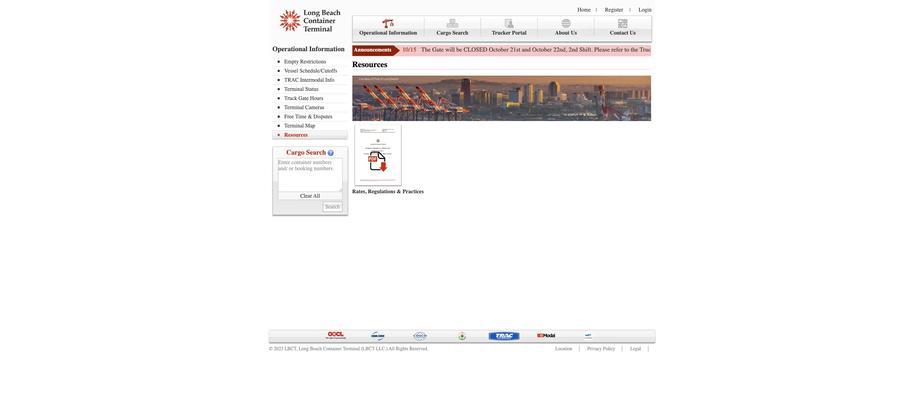 Task type: locate. For each thing, give the bounding box(es) containing it.
0 horizontal spatial truck
[[284, 95, 297, 102]]

us right contact
[[630, 30, 636, 36]]

cargo
[[437, 30, 451, 36], [286, 149, 304, 156]]

1 horizontal spatial operational
[[359, 30, 387, 36]]

october left the 21st
[[489, 46, 509, 53]]

rates,
[[352, 189, 367, 195]]

for
[[710, 46, 717, 53], [766, 46, 773, 53]]

0 vertical spatial information
[[389, 30, 417, 36]]

0 vertical spatial operational information
[[359, 30, 417, 36]]

1 horizontal spatial october
[[532, 46, 552, 53]]

0 horizontal spatial |
[[596, 7, 597, 13]]

policy
[[603, 346, 615, 352]]

trucker portal
[[492, 30, 527, 36]]

resources
[[352, 60, 387, 69], [284, 132, 308, 138]]

all right clear
[[313, 193, 320, 199]]

for right details
[[766, 46, 773, 53]]

| right home
[[596, 7, 597, 13]]

0 vertical spatial menu bar
[[352, 16, 652, 42]]

1 vertical spatial menu bar
[[272, 58, 351, 140]]

truck right to
[[640, 46, 654, 53]]

information up restrictions
[[309, 45, 345, 53]]

container
[[323, 346, 342, 352]]

0 horizontal spatial cargo
[[286, 149, 304, 156]]

gate down status
[[298, 95, 309, 102]]

clear all
[[300, 193, 320, 199]]

cargo search up will
[[437, 30, 468, 36]]

us for contact us
[[630, 30, 636, 36]]

1 horizontal spatial hours
[[669, 46, 684, 53]]

please
[[594, 46, 610, 53]]

home link
[[578, 7, 591, 13]]

terminal
[[284, 86, 304, 92], [284, 105, 304, 111], [284, 123, 304, 129], [343, 346, 360, 352]]

to
[[624, 46, 629, 53]]

0 horizontal spatial us
[[571, 30, 577, 36]]

us right about at the top
[[571, 30, 577, 36]]

gate
[[737, 46, 747, 53]]

terminal down free
[[284, 123, 304, 129]]

0 horizontal spatial all
[[313, 193, 320, 199]]

regulations
[[368, 189, 395, 195]]

for right page
[[710, 46, 717, 53]]

rates, regulations & practices
[[352, 189, 424, 195]]

1 vertical spatial truck
[[284, 95, 297, 102]]

terminal down trac
[[284, 86, 304, 92]]

map
[[305, 123, 315, 129]]

all
[[313, 193, 320, 199], [389, 346, 395, 352]]

None submit
[[323, 202, 342, 212]]

1 vertical spatial all
[[389, 346, 395, 352]]

0 vertical spatial &
[[308, 114, 312, 120]]

gate right the the
[[432, 46, 444, 53]]

week.
[[783, 46, 798, 53]]

us
[[571, 30, 577, 36], [630, 30, 636, 36]]

further
[[718, 46, 735, 53]]

legal
[[630, 346, 641, 352]]

1 vertical spatial information
[[309, 45, 345, 53]]

info
[[325, 77, 334, 83]]

cargo search inside menu bar
[[437, 30, 468, 36]]

0 horizontal spatial operational
[[272, 45, 308, 53]]

1 vertical spatial cargo
[[286, 149, 304, 156]]

operational inside menu bar
[[359, 30, 387, 36]]

0 horizontal spatial resources
[[284, 132, 308, 138]]

schedule/cutoffs
[[300, 68, 337, 74]]

0 horizontal spatial for
[[710, 46, 717, 53]]

the right to
[[631, 46, 638, 53]]

operational up empty
[[272, 45, 308, 53]]

resources inside empty restrictions vessel schedule/cutoffs trac intermodal info terminal status truck gate hours terminal cameras free time & disputes terminal map resources
[[284, 132, 308, 138]]

information
[[389, 30, 417, 36], [309, 45, 345, 53]]

0 vertical spatial truck
[[640, 46, 654, 53]]

1 horizontal spatial information
[[389, 30, 417, 36]]

1 horizontal spatial search
[[452, 30, 468, 36]]

& right time
[[308, 114, 312, 120]]

resources down announcements
[[352, 60, 387, 69]]

|
[[596, 7, 597, 13], [630, 7, 631, 13]]

hours up cameras
[[310, 95, 323, 102]]

0 vertical spatial cargo search
[[437, 30, 468, 36]]

contact us
[[610, 30, 636, 36]]

cargo search
[[437, 30, 468, 36], [286, 149, 326, 156]]

and
[[522, 46, 531, 53]]

1 horizontal spatial truck
[[640, 46, 654, 53]]

1 vertical spatial operational
[[272, 45, 308, 53]]

cargo search down resources link
[[286, 149, 326, 156]]

search
[[452, 30, 468, 36], [306, 149, 326, 156]]

the
[[631, 46, 638, 53], [774, 46, 782, 53]]

closed
[[464, 46, 487, 53]]

1 us from the left
[[571, 30, 577, 36]]

2 us from the left
[[630, 30, 636, 36]]

0 vertical spatial cargo
[[437, 30, 451, 36]]

1 horizontal spatial menu bar
[[352, 16, 652, 42]]

truck
[[640, 46, 654, 53], [284, 95, 297, 102]]

will
[[445, 46, 455, 53]]

0 horizontal spatial gate
[[298, 95, 309, 102]]

0 vertical spatial operational
[[359, 30, 387, 36]]

hours left the web
[[669, 46, 684, 53]]

october right and
[[532, 46, 552, 53]]

resources down map
[[284, 132, 308, 138]]

1 horizontal spatial &
[[397, 189, 401, 195]]

©
[[269, 346, 273, 352]]

1 horizontal spatial us
[[630, 30, 636, 36]]

gate left the web
[[656, 46, 667, 53]]

1 for from the left
[[710, 46, 717, 53]]

empty restrictions link
[[278, 59, 347, 65]]

0 horizontal spatial menu bar
[[272, 58, 351, 140]]

0 horizontal spatial cargo search
[[286, 149, 326, 156]]

announcements
[[354, 47, 391, 53]]

operational information up announcements
[[359, 30, 417, 36]]

10/15 the gate will be closed october 21st and october 22nd, 2nd shift. please refer to the truck gate hours web page for further gate details for the week.
[[402, 46, 798, 53]]

terminal left the (lbct
[[343, 346, 360, 352]]

0 vertical spatial search
[[452, 30, 468, 36]]

1 horizontal spatial resources
[[352, 60, 387, 69]]

home
[[578, 7, 591, 13]]

1 | from the left
[[596, 7, 597, 13]]

rates, regulations & practices link
[[352, 189, 424, 195]]

1 horizontal spatial cargo
[[437, 30, 451, 36]]

search down resources link
[[306, 149, 326, 156]]

1 vertical spatial operational information
[[272, 45, 345, 53]]

free
[[284, 114, 294, 120]]

hours
[[669, 46, 684, 53], [310, 95, 323, 102]]

the left week. at the top right of the page
[[774, 46, 782, 53]]

reserved.
[[409, 346, 428, 352]]

operational information up empty restrictions link
[[272, 45, 345, 53]]

operational up announcements
[[359, 30, 387, 36]]

truck down trac
[[284, 95, 297, 102]]

cargo up will
[[437, 30, 451, 36]]

location
[[555, 346, 572, 352]]

1 october from the left
[[489, 46, 509, 53]]

empty restrictions vessel schedule/cutoffs trac intermodal info terminal status truck gate hours terminal cameras free time & disputes terminal map resources
[[284, 59, 337, 138]]

terminal status link
[[278, 86, 347, 92]]

0 horizontal spatial hours
[[310, 95, 323, 102]]

trac
[[284, 77, 299, 83]]

1 horizontal spatial the
[[774, 46, 782, 53]]

1 vertical spatial search
[[306, 149, 326, 156]]

cargo down resources link
[[286, 149, 304, 156]]

1 horizontal spatial |
[[630, 7, 631, 13]]

1 horizontal spatial cargo search
[[437, 30, 468, 36]]

0 horizontal spatial october
[[489, 46, 509, 53]]

0 vertical spatial all
[[313, 193, 320, 199]]

information inside menu bar
[[389, 30, 417, 36]]

search up be
[[452, 30, 468, 36]]

1 horizontal spatial operational information
[[359, 30, 417, 36]]

1 vertical spatial resources
[[284, 132, 308, 138]]

long
[[299, 346, 309, 352]]

gate
[[432, 46, 444, 53], [656, 46, 667, 53], [298, 95, 309, 102]]

1 vertical spatial hours
[[310, 95, 323, 102]]

& left practices
[[397, 189, 401, 195]]

0 vertical spatial resources
[[352, 60, 387, 69]]

1 horizontal spatial for
[[766, 46, 773, 53]]

all right llc.)
[[389, 346, 395, 352]]

privacy
[[587, 346, 602, 352]]

information up 10/15
[[389, 30, 417, 36]]

0 horizontal spatial search
[[306, 149, 326, 156]]

0 horizontal spatial information
[[309, 45, 345, 53]]

menu bar
[[352, 16, 652, 42], [272, 58, 351, 140]]

&
[[308, 114, 312, 120], [397, 189, 401, 195]]

0 horizontal spatial operational information
[[272, 45, 345, 53]]

web
[[685, 46, 695, 53]]

0 horizontal spatial the
[[631, 46, 638, 53]]

0 horizontal spatial &
[[308, 114, 312, 120]]

operational
[[359, 30, 387, 36], [272, 45, 308, 53]]

| left login
[[630, 7, 631, 13]]

trac intermodal info link
[[278, 77, 347, 83]]



Task type: describe. For each thing, give the bounding box(es) containing it.
vessel
[[284, 68, 298, 74]]

free time & disputes link
[[278, 114, 347, 120]]

beach
[[310, 346, 322, 352]]

about
[[555, 30, 570, 36]]

be
[[456, 46, 462, 53]]

1 vertical spatial &
[[397, 189, 401, 195]]

1 the from the left
[[631, 46, 638, 53]]

lbct,
[[285, 346, 298, 352]]

resources link
[[278, 132, 347, 138]]

intermodal
[[300, 77, 324, 83]]

page
[[697, 46, 708, 53]]

10/15
[[402, 46, 416, 53]]

gate inside empty restrictions vessel schedule/cutoffs trac intermodal info terminal status truck gate hours terminal cameras free time & disputes terminal map resources
[[298, 95, 309, 102]]

terminal cameras link
[[278, 105, 347, 111]]

rights
[[396, 346, 408, 352]]

2 the from the left
[[774, 46, 782, 53]]

time
[[295, 114, 306, 120]]

register link
[[605, 7, 623, 13]]

llc.)
[[376, 346, 388, 352]]

portal
[[512, 30, 527, 36]]

clear all button
[[278, 192, 342, 200]]

empty
[[284, 59, 299, 65]]

vessel schedule/cutoffs link
[[278, 68, 347, 74]]

2 horizontal spatial gate
[[656, 46, 667, 53]]

terminal map link
[[278, 123, 347, 129]]

21st
[[510, 46, 520, 53]]

22nd,
[[553, 46, 567, 53]]

trucker portal link
[[481, 18, 538, 37]]

1 horizontal spatial gate
[[432, 46, 444, 53]]

about us link
[[538, 18, 595, 37]]

truck inside empty restrictions vessel schedule/cutoffs trac intermodal info terminal status truck gate hours terminal cameras free time & disputes terminal map resources
[[284, 95, 297, 102]]

location link
[[555, 346, 572, 352]]

& inside empty restrictions vessel schedule/cutoffs trac intermodal info terminal status truck gate hours terminal cameras free time & disputes terminal map resources
[[308, 114, 312, 120]]

2nd
[[569, 46, 578, 53]]

menu bar containing empty restrictions
[[272, 58, 351, 140]]

hours inside empty restrictions vessel schedule/cutoffs trac intermodal info terminal status truck gate hours terminal cameras free time & disputes terminal map resources
[[310, 95, 323, 102]]

login
[[639, 7, 652, 13]]

contact
[[610, 30, 628, 36]]

cargo search link
[[424, 18, 481, 37]]

details
[[748, 46, 764, 53]]

login link
[[639, 7, 652, 13]]

the
[[421, 46, 431, 53]]

2 october from the left
[[532, 46, 552, 53]]

disputes
[[313, 114, 332, 120]]

contact us link
[[595, 18, 651, 37]]

about us
[[555, 30, 577, 36]]

operational information link
[[353, 18, 424, 37]]

terminal up free
[[284, 105, 304, 111]]

(lbct
[[361, 346, 375, 352]]

2023
[[274, 346, 283, 352]]

shift.
[[579, 46, 593, 53]]

truck gate hours link
[[278, 95, 347, 102]]

all inside button
[[313, 193, 320, 199]]

menu bar containing operational information
[[352, 16, 652, 42]]

status
[[305, 86, 318, 92]]

cargo inside menu bar
[[437, 30, 451, 36]]

2 for from the left
[[766, 46, 773, 53]]

cameras
[[305, 105, 324, 111]]

Enter container numbers and/ or booking numbers.  text field
[[278, 158, 342, 192]]

register
[[605, 7, 623, 13]]

practices
[[403, 189, 424, 195]]

trucker
[[492, 30, 511, 36]]

restrictions
[[300, 59, 326, 65]]

0 vertical spatial hours
[[669, 46, 684, 53]]

1 vertical spatial cargo search
[[286, 149, 326, 156]]

operational information inside menu bar
[[359, 30, 417, 36]]

legal link
[[630, 346, 641, 352]]

privacy policy link
[[587, 346, 615, 352]]

1 horizontal spatial all
[[389, 346, 395, 352]]

us for about us
[[571, 30, 577, 36]]

refer
[[611, 46, 623, 53]]

clear
[[300, 193, 312, 199]]

privacy policy
[[587, 346, 615, 352]]

2 | from the left
[[630, 7, 631, 13]]

© 2023 lbct, long beach container terminal (lbct llc.) all rights reserved.
[[269, 346, 428, 352]]

search inside cargo search link
[[452, 30, 468, 36]]



Task type: vqa. For each thing, say whether or not it's contained in the screenshot.
the topmost &
yes



